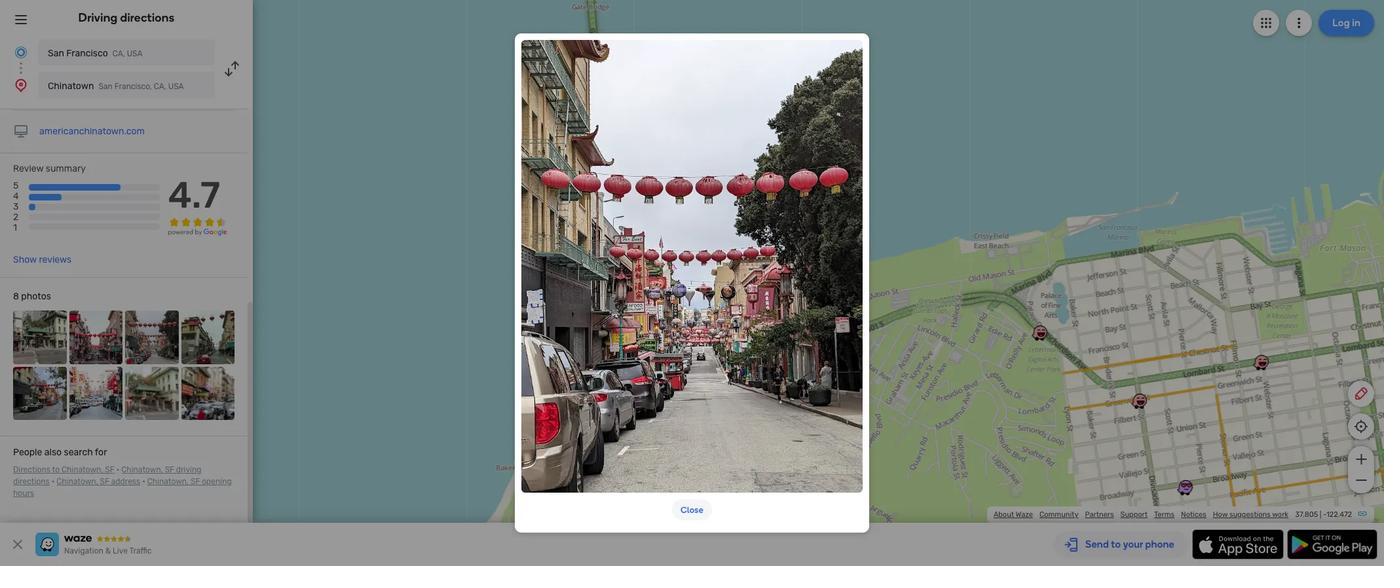 Task type: locate. For each thing, give the bounding box(es) containing it.
1
[[13, 222, 17, 234]]

image 5 of chinatown, sf image
[[13, 367, 67, 420]]

ca, right francisco,
[[154, 82, 166, 91]]

chinatown, inside chinatown, sf driving directions
[[121, 465, 163, 474]]

francisco,
[[114, 82, 152, 91]]

0 horizontal spatial directions
[[13, 477, 50, 486]]

driving directions
[[78, 10, 175, 25]]

image 4 of chinatown, sf image
[[181, 311, 235, 364]]

san left francisco,
[[99, 82, 113, 91]]

ca, right francisco
[[113, 49, 125, 58]]

chinatown,
[[62, 465, 103, 474], [121, 465, 163, 474], [57, 477, 98, 486], [147, 477, 189, 486]]

driving
[[78, 10, 118, 25]]

suggestions
[[1230, 510, 1271, 519]]

partners
[[1085, 510, 1114, 519]]

sf inside chinatown, sf driving directions
[[165, 465, 174, 474]]

1 vertical spatial ca,
[[154, 82, 166, 91]]

notices link
[[1181, 510, 1207, 519]]

0 horizontal spatial usa
[[127, 49, 142, 58]]

directions right "driving"
[[120, 10, 175, 25]]

122.472
[[1327, 510, 1352, 519]]

about
[[994, 510, 1014, 519]]

sf for driving
[[165, 465, 174, 474]]

chinatown, up address
[[121, 465, 163, 474]]

directions to chinatown, sf link
[[13, 465, 115, 474]]

usa right francisco,
[[168, 82, 184, 91]]

1 vertical spatial usa
[[168, 82, 184, 91]]

chinatown, sf driving directions link
[[13, 465, 201, 486]]

usa
[[127, 49, 142, 58], [168, 82, 184, 91]]

ca, inside 'san francisco ca, usa'
[[113, 49, 125, 58]]

1 vertical spatial san
[[99, 82, 113, 91]]

san left francisco
[[48, 48, 64, 59]]

1 horizontal spatial ca,
[[154, 82, 166, 91]]

review
[[13, 163, 43, 174]]

americanchinatown.com link
[[39, 126, 145, 137]]

computer image
[[13, 124, 29, 140]]

1 horizontal spatial san
[[99, 82, 113, 91]]

support
[[1121, 510, 1148, 519]]

0 horizontal spatial ca,
[[113, 49, 125, 58]]

review summary
[[13, 163, 86, 174]]

location image
[[13, 77, 29, 93]]

waze
[[1016, 510, 1033, 519]]

chinatown, sf opening hours
[[13, 477, 232, 498]]

chinatown, inside chinatown, sf opening hours
[[147, 477, 189, 486]]

americanchinatown.com
[[39, 126, 145, 137]]

driving
[[176, 465, 201, 474]]

people also search for
[[13, 447, 107, 458]]

image 2 of chinatown, sf image
[[69, 311, 123, 364]]

community
[[1040, 510, 1079, 519]]

link image
[[1358, 508, 1368, 519]]

image 3 of chinatown, sf image
[[125, 311, 179, 364]]

0 vertical spatial ca,
[[113, 49, 125, 58]]

about waze link
[[994, 510, 1033, 519]]

directions inside chinatown, sf driving directions
[[13, 477, 50, 486]]

san francisco ca, usa
[[48, 48, 142, 59]]

san
[[48, 48, 64, 59], [99, 82, 113, 91]]

0 vertical spatial usa
[[127, 49, 142, 58]]

chinatown, down the driving on the left bottom
[[147, 477, 189, 486]]

sf inside chinatown, sf opening hours
[[191, 477, 200, 486]]

support link
[[1121, 510, 1148, 519]]

chinatown, sf driving directions
[[13, 465, 201, 486]]

search
[[64, 447, 93, 458]]

sf for address
[[100, 477, 109, 486]]

image 7 of chinatown, sf image
[[125, 367, 179, 420]]

partners link
[[1085, 510, 1114, 519]]

usa up francisco,
[[127, 49, 142, 58]]

ca,
[[113, 49, 125, 58], [154, 82, 166, 91]]

reviews
[[39, 254, 72, 265]]

usa inside 'san francisco ca, usa'
[[127, 49, 142, 58]]

image 8 of chinatown, sf image
[[181, 367, 235, 420]]

1 horizontal spatial directions
[[120, 10, 175, 25]]

francisco
[[66, 48, 108, 59]]

3
[[13, 201, 19, 212]]

zoom in image
[[1353, 451, 1370, 467]]

pencil image
[[1354, 386, 1369, 402]]

community link
[[1040, 510, 1079, 519]]

sf for opening
[[191, 477, 200, 486]]

to
[[52, 465, 60, 474]]

2
[[13, 212, 18, 223]]

directions down the directions
[[13, 477, 50, 486]]

directions
[[120, 10, 175, 25], [13, 477, 50, 486]]

chinatown, sf address
[[57, 477, 140, 486]]

1 vertical spatial directions
[[13, 477, 50, 486]]

0 vertical spatial san
[[48, 48, 64, 59]]

ca, inside chinatown san francisco, ca, usa
[[154, 82, 166, 91]]

1 horizontal spatial usa
[[168, 82, 184, 91]]

chinatown, down directions to chinatown, sf link
[[57, 477, 98, 486]]

37.805 | -122.472
[[1296, 510, 1352, 519]]

how
[[1213, 510, 1228, 519]]

sf
[[105, 465, 115, 474], [165, 465, 174, 474], [100, 477, 109, 486], [191, 477, 200, 486]]

chinatown, sf opening hours link
[[13, 477, 232, 498]]

8
[[13, 291, 19, 302]]

live
[[113, 546, 128, 556]]



Task type: describe. For each thing, give the bounding box(es) containing it.
terms link
[[1155, 510, 1175, 519]]

also
[[44, 447, 62, 458]]

current location image
[[13, 45, 29, 60]]

usa inside chinatown san francisco, ca, usa
[[168, 82, 184, 91]]

directions
[[13, 465, 50, 474]]

navigation
[[64, 546, 103, 556]]

san inside chinatown san francisco, ca, usa
[[99, 82, 113, 91]]

|
[[1320, 510, 1322, 519]]

show reviews
[[13, 254, 72, 265]]

photos
[[21, 291, 51, 302]]

how suggestions work link
[[1213, 510, 1289, 519]]

terms
[[1155, 510, 1175, 519]]

summary
[[46, 163, 86, 174]]

image 6 of chinatown, sf image
[[69, 367, 123, 420]]

chinatown, down search
[[62, 465, 103, 474]]

chinatown, for chinatown, sf address
[[57, 477, 98, 486]]

opening
[[202, 477, 232, 486]]

address
[[111, 477, 140, 486]]

4
[[13, 191, 19, 202]]

0 vertical spatial directions
[[120, 10, 175, 25]]

about waze community partners support terms notices how suggestions work
[[994, 510, 1289, 519]]

chinatown, for chinatown, sf opening hours
[[147, 477, 189, 486]]

navigation & live traffic
[[64, 546, 152, 556]]

for
[[95, 447, 107, 458]]

chinatown, for chinatown, sf driving directions
[[121, 465, 163, 474]]

&
[[105, 546, 111, 556]]

work
[[1273, 510, 1289, 519]]

traffic
[[129, 546, 152, 556]]

hours
[[13, 489, 34, 498]]

5 4 3 2 1
[[13, 180, 19, 234]]

37.805
[[1296, 510, 1318, 519]]

notices
[[1181, 510, 1207, 519]]

show
[[13, 254, 37, 265]]

directions to chinatown, sf
[[13, 465, 115, 474]]

image 1 of chinatown, sf image
[[13, 311, 67, 364]]

chinatown, sf address link
[[57, 477, 140, 486]]

zoom out image
[[1353, 472, 1370, 488]]

people
[[13, 447, 42, 458]]

chinatown
[[48, 81, 94, 92]]

4.7
[[168, 174, 220, 217]]

x image
[[10, 537, 26, 552]]

-
[[1324, 510, 1327, 519]]

chinatown san francisco, ca, usa
[[48, 81, 184, 92]]

8 photos
[[13, 291, 51, 302]]

0 horizontal spatial san
[[48, 48, 64, 59]]

5
[[13, 180, 19, 191]]



Task type: vqa. For each thing, say whether or not it's contained in the screenshot.
SF in chinatown, sf opening hours
yes



